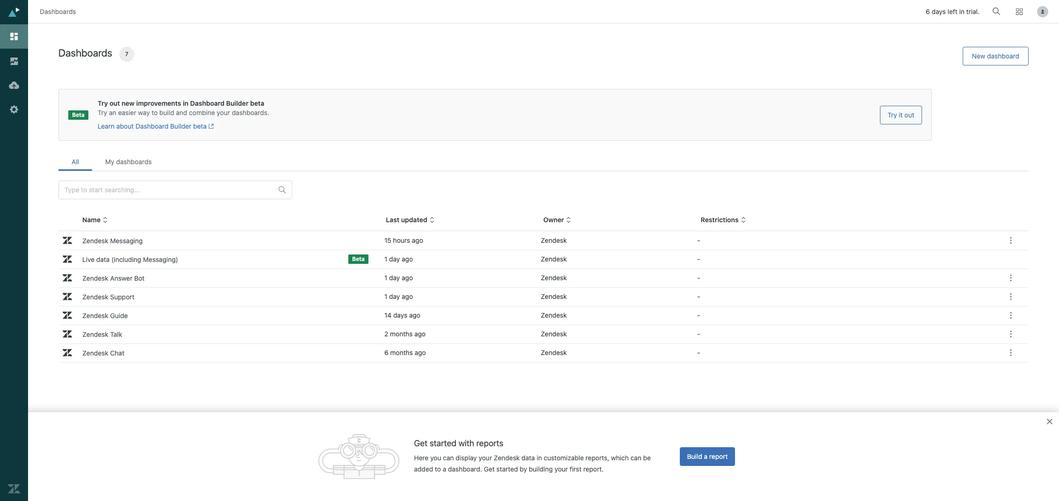 Task type: locate. For each thing, give the bounding box(es) containing it.
3 1 from the top
[[385, 292, 388, 300]]

6 days left in trial.
[[926, 8, 980, 16]]

started left by
[[497, 465, 518, 473]]

1 horizontal spatial dashboard
[[190, 99, 225, 107]]

owner
[[544, 216, 564, 224]]

my dashboards tab
[[92, 153, 165, 171]]

builder down "and"
[[170, 122, 191, 130]]

0 horizontal spatial beta
[[72, 111, 85, 118]]

0 horizontal spatial in
[[183, 99, 189, 107]]

data
[[522, 454, 535, 462]]

ago
[[412, 236, 423, 244], [402, 255, 413, 263], [402, 274, 413, 282], [402, 292, 413, 300], [409, 311, 421, 319], [415, 330, 426, 338], [415, 349, 426, 357]]

asset 50 image
[[318, 434, 399, 479]]

days
[[932, 8, 946, 16], [393, 311, 408, 319]]

your down 'customizable'
[[555, 465, 568, 473]]

dashboard up combine
[[190, 99, 225, 107]]

0 horizontal spatial 6
[[385, 349, 389, 357]]

reports,
[[586, 454, 610, 462]]

added
[[414, 465, 433, 473]]

5 - from the top
[[698, 311, 701, 319]]

1 1 day ago from the top
[[385, 255, 413, 263]]

new dashboard button
[[963, 47, 1029, 66]]

- for first name text field from the top
[[698, 255, 701, 263]]

1 vertical spatial beta
[[352, 255, 365, 262]]

to inside try out new improvements in dashboard builder beta try an easier way to build and combine your dashboards.
[[152, 109, 158, 117]]

1 horizontal spatial started
[[497, 465, 518, 473]]

1 horizontal spatial beta
[[250, 99, 264, 107]]

- for name text box for 1 day ago
[[698, 274, 701, 282]]

zendesk inside here you can display your zendesk data in customizable reports, which can be added to a dashboard. get started by building your first report.
[[494, 454, 520, 462]]

get started with reports
[[414, 438, 504, 448]]

2 vertical spatial in
[[537, 454, 542, 462]]

2 vertical spatial name text field
[[79, 328, 365, 341]]

1 horizontal spatial builder
[[226, 99, 249, 107]]

builder inside try out new improvements in dashboard builder beta try an easier way to build and combine your dashboards.
[[226, 99, 249, 107]]

0 vertical spatial day
[[389, 255, 400, 263]]

1 day from the top
[[389, 255, 400, 263]]

1 name text field from the top
[[79, 234, 365, 247]]

try it out button
[[881, 106, 922, 124]]

try
[[98, 99, 108, 107], [98, 109, 107, 117], [888, 111, 898, 119]]

months right 2
[[390, 330, 413, 338]]

your down the "reports"
[[479, 454, 492, 462]]

your
[[217, 109, 230, 117], [479, 454, 492, 462], [555, 465, 568, 473]]

get up here
[[414, 438, 428, 448]]

beta
[[250, 99, 264, 107], [193, 122, 207, 130]]

build a report button
[[680, 447, 736, 466]]

1 vertical spatial 6
[[385, 349, 389, 357]]

admin image
[[8, 103, 20, 116]]

1 vertical spatial days
[[393, 311, 408, 319]]

zendesk
[[541, 236, 567, 244], [541, 255, 567, 263], [541, 274, 567, 282], [541, 292, 567, 300], [541, 311, 567, 319], [541, 330, 567, 338], [541, 349, 567, 357], [494, 454, 520, 462]]

build
[[160, 109, 174, 117]]

tab list containing all
[[58, 153, 1029, 171]]

Name text field
[[79, 253, 339, 266], [79, 290, 365, 303], [79, 328, 365, 341]]

learn
[[98, 122, 115, 130]]

1 vertical spatial beta
[[193, 122, 207, 130]]

0 vertical spatial beta
[[72, 111, 85, 118]]

in right data
[[537, 454, 542, 462]]

dashboard down way
[[136, 122, 169, 130]]

6 for 6 months ago
[[385, 349, 389, 357]]

3 - from the top
[[698, 274, 701, 282]]

days for left
[[932, 8, 946, 16]]

out right it
[[905, 111, 915, 119]]

2 vertical spatial 1
[[385, 292, 388, 300]]

here
[[414, 454, 429, 462]]

builder inside learn about dashboard builder beta link
[[170, 122, 191, 130]]

1 vertical spatial dashboard
[[136, 122, 169, 130]]

way
[[138, 109, 150, 117]]

restrictions
[[701, 216, 739, 224]]

1 horizontal spatial in
[[537, 454, 542, 462]]

1 horizontal spatial get
[[484, 465, 495, 473]]

1 vertical spatial started
[[497, 465, 518, 473]]

1 months from the top
[[390, 330, 413, 338]]

beta down combine
[[193, 122, 207, 130]]

6 left left at the top of page
[[926, 8, 931, 16]]

dashboard
[[190, 99, 225, 107], [136, 122, 169, 130]]

days right 14
[[393, 311, 408, 319]]

0 vertical spatial started
[[430, 438, 457, 448]]

dashboards
[[40, 7, 76, 15], [58, 47, 112, 59]]

dashboards.
[[232, 109, 269, 117]]

zendesk products image
[[1017, 8, 1023, 15]]

1 vertical spatial a
[[443, 465, 447, 473]]

0 horizontal spatial a
[[443, 465, 447, 473]]

2 name text field from the top
[[79, 271, 365, 284]]

to down you
[[435, 465, 441, 473]]

here you can display your zendesk data in customizable reports, which can be added to a dashboard. get started by building your first report.
[[414, 454, 651, 473]]

builder
[[226, 99, 249, 107], [170, 122, 191, 130]]

3 name text field from the top
[[79, 328, 365, 341]]

get inside here you can display your zendesk data in customizable reports, which can be added to a dashboard. get started by building your first report.
[[484, 465, 495, 473]]

a
[[704, 452, 708, 460], [443, 465, 447, 473]]

try inside button
[[888, 111, 898, 119]]

1 horizontal spatial 6
[[926, 8, 931, 16]]

name text field for 6 months ago
[[79, 346, 365, 359]]

reports
[[477, 438, 504, 448]]

(opens in a new tab) image
[[207, 124, 214, 129]]

improvements
[[136, 99, 181, 107]]

a inside build a report button
[[704, 452, 708, 460]]

report
[[710, 452, 728, 460]]

first
[[570, 465, 582, 473]]

7 - from the top
[[698, 349, 701, 357]]

dashboards
[[116, 158, 152, 166]]

to
[[152, 109, 158, 117], [435, 465, 441, 473]]

1 vertical spatial get
[[484, 465, 495, 473]]

reports image
[[8, 55, 20, 67]]

0 horizontal spatial builder
[[170, 122, 191, 130]]

learn about dashboard builder beta
[[98, 122, 207, 130]]

0 vertical spatial 6
[[926, 8, 931, 16]]

out
[[110, 99, 120, 107], [905, 111, 915, 119]]

1 horizontal spatial a
[[704, 452, 708, 460]]

0 vertical spatial out
[[110, 99, 120, 107]]

- for name text box related to 14 days ago
[[698, 311, 701, 319]]

0 vertical spatial your
[[217, 109, 230, 117]]

1 vertical spatial out
[[905, 111, 915, 119]]

2 - from the top
[[698, 255, 701, 263]]

tab list
[[58, 153, 1029, 171]]

0 vertical spatial dashboard
[[190, 99, 225, 107]]

0 vertical spatial builder
[[226, 99, 249, 107]]

-
[[698, 236, 701, 244], [698, 255, 701, 263], [698, 274, 701, 282], [698, 292, 701, 300], [698, 311, 701, 319], [698, 330, 701, 338], [698, 349, 701, 357]]

3 name text field from the top
[[79, 309, 365, 322]]

try up the learn
[[98, 99, 108, 107]]

beta
[[72, 111, 85, 118], [352, 255, 365, 262]]

name text field for 14 days ago
[[79, 309, 365, 322]]

new dashboard
[[973, 52, 1020, 60]]

in right left at the top of page
[[960, 8, 965, 16]]

1 vertical spatial day
[[389, 274, 400, 282]]

0 horizontal spatial to
[[152, 109, 158, 117]]

get right the dashboard.
[[484, 465, 495, 473]]

build
[[688, 452, 703, 460]]

1 vertical spatial months
[[390, 349, 413, 357]]

2
[[385, 330, 388, 338]]

out up an
[[110, 99, 120, 107]]

Name text field
[[79, 234, 365, 247], [79, 271, 365, 284], [79, 309, 365, 322], [79, 346, 365, 359]]

1 vertical spatial your
[[479, 454, 492, 462]]

build a report
[[688, 452, 728, 460]]

hours
[[393, 236, 410, 244]]

4 - from the top
[[698, 292, 701, 300]]

1 vertical spatial 1 day ago
[[385, 274, 413, 282]]

be
[[644, 454, 651, 462]]

try for try it out
[[888, 111, 898, 119]]

14 days ago
[[385, 311, 421, 319]]

0 vertical spatial a
[[704, 452, 708, 460]]

can right you
[[443, 454, 454, 462]]

0 vertical spatial 1 day ago
[[385, 255, 413, 263]]

a left the dashboard.
[[443, 465, 447, 473]]

beta inside try out new improvements in dashboard builder beta try an easier way to build and combine your dashboards.
[[250, 99, 264, 107]]

0 horizontal spatial get
[[414, 438, 428, 448]]

0 vertical spatial months
[[390, 330, 413, 338]]

you
[[431, 454, 441, 462]]

0 horizontal spatial days
[[393, 311, 408, 319]]

0 vertical spatial get
[[414, 438, 428, 448]]

0 vertical spatial to
[[152, 109, 158, 117]]

1 vertical spatial builder
[[170, 122, 191, 130]]

zendesk image
[[8, 483, 20, 495]]

2 day from the top
[[389, 274, 400, 282]]

months down 2 months ago on the left of the page
[[390, 349, 413, 357]]

last updated button
[[386, 215, 435, 224]]

1 for first name text field from the top
[[385, 255, 388, 263]]

builder up dashboards.
[[226, 99, 249, 107]]

1 horizontal spatial out
[[905, 111, 915, 119]]

2 horizontal spatial in
[[960, 8, 965, 16]]

days left left at the top of page
[[932, 8, 946, 16]]

started up you
[[430, 438, 457, 448]]

1 horizontal spatial days
[[932, 8, 946, 16]]

name
[[82, 216, 101, 224]]

all
[[72, 158, 79, 166]]

can
[[443, 454, 454, 462], [631, 454, 642, 462]]

2 vertical spatial day
[[389, 292, 400, 300]]

0 vertical spatial name text field
[[79, 253, 339, 266]]

0 horizontal spatial started
[[430, 438, 457, 448]]

0 horizontal spatial out
[[110, 99, 120, 107]]

0 horizontal spatial can
[[443, 454, 454, 462]]

1 1 from the top
[[385, 255, 388, 263]]

1 for name text box for 1 day ago
[[385, 274, 388, 282]]

0 vertical spatial beta
[[250, 99, 264, 107]]

name button
[[82, 215, 108, 224]]

1 horizontal spatial to
[[435, 465, 441, 473]]

in
[[960, 8, 965, 16], [183, 99, 189, 107], [537, 454, 542, 462]]

0 horizontal spatial beta
[[193, 122, 207, 130]]

1 day ago
[[385, 255, 413, 263], [385, 274, 413, 282], [385, 292, 413, 300]]

1 vertical spatial in
[[183, 99, 189, 107]]

4 name text field from the top
[[79, 346, 365, 359]]

your right combine
[[217, 109, 230, 117]]

in inside try out new improvements in dashboard builder beta try an easier way to build and combine your dashboards.
[[183, 99, 189, 107]]

1 vertical spatial name text field
[[79, 290, 365, 303]]

0 vertical spatial 1
[[385, 255, 388, 263]]

2 1 from the top
[[385, 274, 388, 282]]

1 vertical spatial dashboards
[[58, 47, 112, 59]]

1 vertical spatial to
[[435, 465, 441, 473]]

1 - from the top
[[698, 236, 701, 244]]

with
[[459, 438, 475, 448]]

0 horizontal spatial dashboard
[[136, 122, 169, 130]]

1 horizontal spatial your
[[479, 454, 492, 462]]

6 down 2
[[385, 349, 389, 357]]

1
[[385, 255, 388, 263], [385, 274, 388, 282], [385, 292, 388, 300]]

0 vertical spatial days
[[932, 8, 946, 16]]

to down improvements
[[152, 109, 158, 117]]

2 vertical spatial your
[[555, 465, 568, 473]]

in up "and"
[[183, 99, 189, 107]]

try left it
[[888, 111, 898, 119]]

2 vertical spatial 1 day ago
[[385, 292, 413, 300]]

beta up dashboards.
[[250, 99, 264, 107]]

can left "be"
[[631, 454, 642, 462]]

started inside here you can display your zendesk data in customizable reports, which can be added to a dashboard. get started by building your first report.
[[497, 465, 518, 473]]

6
[[926, 8, 931, 16], [385, 349, 389, 357]]

get
[[414, 438, 428, 448], [484, 465, 495, 473]]

try it out
[[888, 111, 915, 119]]

months
[[390, 330, 413, 338], [390, 349, 413, 357]]

dashboard
[[988, 52, 1020, 60]]

1 vertical spatial 1
[[385, 274, 388, 282]]

- for name text box for 15 hours ago
[[698, 236, 701, 244]]

day
[[389, 255, 400, 263], [389, 274, 400, 282], [389, 292, 400, 300]]

6 for 6 days left in trial.
[[926, 8, 931, 16]]

0 horizontal spatial your
[[217, 109, 230, 117]]

a right the build
[[704, 452, 708, 460]]

last
[[386, 216, 400, 224]]

6 - from the top
[[698, 330, 701, 338]]

0 vertical spatial dashboards
[[40, 7, 76, 15]]

started
[[430, 438, 457, 448], [497, 465, 518, 473]]

my
[[105, 158, 114, 166]]

2 horizontal spatial your
[[555, 465, 568, 473]]

3 day from the top
[[389, 292, 400, 300]]

2 months from the top
[[390, 349, 413, 357]]

days for ago
[[393, 311, 408, 319]]

1 horizontal spatial can
[[631, 454, 642, 462]]



Task type: describe. For each thing, give the bounding box(es) containing it.
14
[[385, 311, 392, 319]]

- for name text box related to 6 months ago
[[698, 349, 701, 357]]

6 months ago
[[385, 349, 426, 357]]

my dashboards
[[105, 158, 152, 166]]

owner button
[[544, 215, 572, 224]]

- for 2nd name text field from the bottom of the page
[[698, 292, 701, 300]]

easier
[[118, 109, 136, 117]]

datasets image
[[8, 79, 20, 91]]

report.
[[584, 465, 604, 473]]

months for 6
[[390, 349, 413, 357]]

it
[[899, 111, 903, 119]]

dashboard.
[[448, 465, 482, 473]]

2 1 day ago from the top
[[385, 274, 413, 282]]

out inside try out new improvements in dashboard builder beta try an easier way to build and combine your dashboards.
[[110, 99, 120, 107]]

2 name text field from the top
[[79, 290, 365, 303]]

months for 2
[[390, 330, 413, 338]]

building
[[529, 465, 553, 473]]

learn about dashboard builder beta link
[[98, 122, 871, 131]]

updated
[[401, 216, 428, 224]]

7
[[125, 51, 128, 58]]

1 horizontal spatial beta
[[352, 255, 365, 262]]

about
[[116, 122, 134, 130]]

1 can from the left
[[443, 454, 454, 462]]

15 hours ago
[[385, 236, 423, 244]]

0 vertical spatial in
[[960, 8, 965, 16]]

1 name text field from the top
[[79, 253, 339, 266]]

3 1 day ago from the top
[[385, 292, 413, 300]]

which
[[611, 454, 629, 462]]

try for try out new improvements in dashboard builder beta try an easier way to build and combine your dashboards.
[[98, 99, 108, 107]]

to inside here you can display your zendesk data in customizable reports, which can be added to a dashboard. get started by building your first report.
[[435, 465, 441, 473]]

Search field
[[65, 186, 275, 194]]

1 for 2nd name text field from the bottom of the page
[[385, 292, 388, 300]]

dashboard image
[[8, 30, 20, 43]]

2 months ago
[[385, 330, 426, 338]]

trial.
[[967, 8, 980, 16]]

- for first name text field from the bottom of the page
[[698, 330, 701, 338]]

new
[[122, 99, 135, 107]]

in inside here you can display your zendesk data in customizable reports, which can be added to a dashboard. get started by building your first report.
[[537, 454, 542, 462]]

by
[[520, 465, 527, 473]]

and
[[176, 109, 187, 117]]

an
[[109, 109, 116, 117]]

customizable
[[544, 454, 584, 462]]

your inside try out new improvements in dashboard builder beta try an easier way to build and combine your dashboards.
[[217, 109, 230, 117]]

Search... field
[[995, 4, 1004, 18]]

out inside try it out button
[[905, 111, 915, 119]]

name text field for 1 day ago
[[79, 271, 365, 284]]

display
[[456, 454, 477, 462]]

combine
[[189, 109, 215, 117]]

last updated
[[386, 216, 428, 224]]

new
[[973, 52, 986, 60]]

2 can from the left
[[631, 454, 642, 462]]

try out new improvements in dashboard builder beta try an easier way to build and combine your dashboards.
[[98, 99, 269, 117]]

dashboard inside try out new improvements in dashboard builder beta try an easier way to build and combine your dashboards.
[[190, 99, 225, 107]]

all tab
[[58, 153, 92, 171]]

try left an
[[98, 109, 107, 117]]

left
[[948, 8, 958, 16]]

15
[[385, 236, 392, 244]]

a inside here you can display your zendesk data in customizable reports, which can be added to a dashboard. get started by building your first report.
[[443, 465, 447, 473]]

restrictions button
[[701, 215, 747, 224]]

name text field for 15 hours ago
[[79, 234, 365, 247]]



Task type: vqa. For each thing, say whether or not it's contained in the screenshot.
tab list
yes



